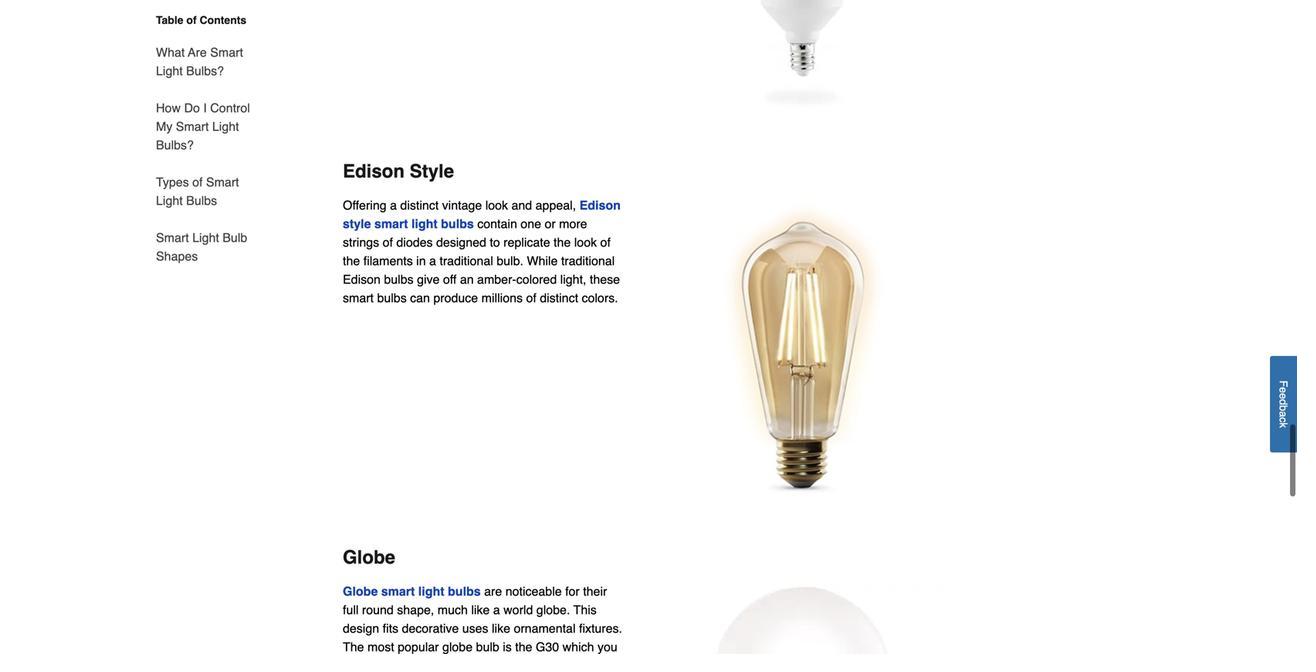 Task type: locate. For each thing, give the bounding box(es) containing it.
smart
[[210, 45, 243, 59], [176, 119, 209, 134], [206, 175, 239, 189], [156, 231, 189, 245]]

the
[[554, 235, 571, 250], [343, 254, 360, 268], [515, 640, 533, 654]]

2 horizontal spatial the
[[554, 235, 571, 250]]

0 horizontal spatial look
[[486, 198, 508, 213]]

a right in
[[430, 254, 436, 268]]

edison style smart light bulbs link
[[343, 198, 621, 231]]

bulbs down offering a distinct vintage look and appeal,
[[441, 217, 474, 231]]

2 e from the top
[[1278, 393, 1291, 399]]

edison inside edison style smart light bulbs
[[580, 198, 621, 213]]

globe.
[[537, 603, 570, 617]]

1 horizontal spatial distinct
[[540, 291, 579, 305]]

0 vertical spatial distinct
[[401, 198, 439, 213]]

most
[[368, 640, 395, 654]]

give
[[417, 272, 440, 287]]

1 vertical spatial smart
[[343, 291, 374, 305]]

smart light bulb shapes link
[[156, 219, 253, 266]]

of up bulbs
[[192, 175, 203, 189]]

2 vertical spatial smart
[[381, 585, 415, 599]]

smart up diodes
[[375, 217, 408, 231]]

bulbs inside edison style smart light bulbs
[[441, 217, 474, 231]]

light down types
[[156, 194, 183, 208]]

for
[[566, 585, 580, 599]]

1 horizontal spatial like
[[492, 622, 511, 636]]

distinct down the light,
[[540, 291, 579, 305]]

contain
[[478, 217, 518, 231]]

of
[[187, 14, 197, 26], [192, 175, 203, 189], [383, 235, 393, 250], [601, 235, 611, 250], [526, 291, 537, 305]]

colors.
[[582, 291, 619, 305]]

f e e d b a c k
[[1278, 381, 1291, 428]]

full
[[343, 603, 359, 617]]

1 vertical spatial distinct
[[540, 291, 579, 305]]

like
[[472, 603, 490, 617], [492, 622, 511, 636]]

strings
[[343, 235, 379, 250]]

light up diodes
[[412, 217, 438, 231]]

traditional
[[440, 254, 493, 268], [562, 254, 615, 268]]

a
[[390, 198, 397, 213], [430, 254, 436, 268], [1278, 411, 1291, 417], [493, 603, 500, 617]]

bulbs? inside what are smart light bulbs?
[[186, 64, 224, 78]]

produce
[[434, 291, 478, 305]]

vintage
[[442, 198, 482, 213]]

a down are
[[493, 603, 500, 617]]

what are smart light bulbs?
[[156, 45, 243, 78]]

0 vertical spatial bulbs?
[[186, 64, 224, 78]]

this
[[574, 603, 597, 617]]

is
[[503, 640, 512, 654]]

0 vertical spatial smart
[[375, 217, 408, 231]]

off
[[443, 272, 457, 287]]

what are smart light bulbs? link
[[156, 34, 253, 90]]

traditional up the an
[[440, 254, 493, 268]]

which
[[563, 640, 595, 654]]

bulbs down "filaments"
[[384, 272, 414, 287]]

in
[[417, 254, 426, 268]]

light down control
[[212, 119, 239, 134]]

light inside how do i control my smart light bulbs?
[[212, 119, 239, 134]]

light inside types of smart light bulbs
[[156, 194, 183, 208]]

1 vertical spatial bulbs?
[[156, 138, 194, 152]]

bulbs? down my
[[156, 138, 194, 152]]

f e e d b a c k button
[[1271, 356, 1298, 453]]

colored
[[517, 272, 557, 287]]

bulbs? inside how do i control my smart light bulbs?
[[156, 138, 194, 152]]

designed
[[436, 235, 487, 250]]

like up the uses
[[472, 603, 490, 617]]

uses
[[463, 622, 489, 636]]

0 horizontal spatial distinct
[[401, 198, 439, 213]]

more
[[559, 217, 588, 231]]

the down strings
[[343, 254, 360, 268]]

a up the k
[[1278, 411, 1291, 417]]

a candle style smart light bulb. image
[[649, 0, 955, 116]]

k
[[1278, 423, 1291, 428]]

1 vertical spatial edison
[[580, 198, 621, 213]]

0 vertical spatial light
[[412, 217, 438, 231]]

f
[[1278, 381, 1291, 387]]

a inside contain one or more strings of diodes designed to replicate the look of the filaments in a traditional bulb. while traditional edison bulbs give off an amber-colored light, these smart bulbs can produce millions of distinct colors.
[[430, 254, 436, 268]]

1 globe from the top
[[343, 547, 396, 568]]

0 vertical spatial globe
[[343, 547, 396, 568]]

0 vertical spatial look
[[486, 198, 508, 213]]

shape,
[[397, 603, 434, 617]]

light inside what are smart light bulbs?
[[156, 64, 183, 78]]

smart down do
[[176, 119, 209, 134]]

or
[[545, 217, 556, 231]]

traditional up the light,
[[562, 254, 615, 268]]

distinct inside contain one or more strings of diodes designed to replicate the look of the filaments in a traditional bulb. while traditional edison bulbs give off an amber-colored light, these smart bulbs can produce millions of distinct colors.
[[540, 291, 579, 305]]

edison
[[343, 161, 405, 182], [580, 198, 621, 213], [343, 272, 381, 287]]

light
[[412, 217, 438, 231], [419, 585, 445, 599]]

to
[[490, 235, 500, 250]]

e up b
[[1278, 393, 1291, 399]]

globe for globe smart light bulbs
[[343, 585, 378, 599]]

light
[[156, 64, 183, 78], [212, 119, 239, 134], [156, 194, 183, 208], [192, 231, 219, 245]]

globe smart light bulbs link
[[343, 585, 481, 599]]

bulbs?
[[186, 64, 224, 78], [156, 138, 194, 152]]

1 vertical spatial look
[[575, 235, 597, 250]]

smart up bulbs
[[206, 175, 239, 189]]

edison up offering in the top of the page
[[343, 161, 405, 182]]

0 horizontal spatial like
[[472, 603, 490, 617]]

bulbs
[[186, 194, 217, 208]]

bulbs left can
[[377, 291, 407, 305]]

the right is
[[515, 640, 533, 654]]

offering a distinct vintage look and appeal,
[[343, 198, 580, 213]]

e up d
[[1278, 387, 1291, 393]]

of up "filaments"
[[383, 235, 393, 250]]

1 traditional from the left
[[440, 254, 493, 268]]

the down more
[[554, 235, 571, 250]]

1 horizontal spatial traditional
[[562, 254, 615, 268]]

design
[[343, 622, 379, 636]]

fits
[[383, 622, 399, 636]]

types of smart light bulbs
[[156, 175, 239, 208]]

like up is
[[492, 622, 511, 636]]

style
[[410, 161, 454, 182]]

g30
[[536, 640, 559, 654]]

are
[[188, 45, 207, 59]]

are noticeable for their full round shape, much like a world globe. this design fits decorative uses like ornamental fixtures. the most popular globe bulb is the g30 which 
[[343, 585, 623, 654]]

can
[[410, 291, 430, 305]]

look down more
[[575, 235, 597, 250]]

contents
[[200, 14, 247, 26]]

smart up shapes
[[156, 231, 189, 245]]

smart up shape,
[[381, 585, 415, 599]]

2 vertical spatial edison
[[343, 272, 381, 287]]

edison down "filaments"
[[343, 272, 381, 287]]

globe
[[343, 547, 396, 568], [343, 585, 378, 599]]

light up shape,
[[419, 585, 445, 599]]

edison for edison style
[[343, 161, 405, 182]]

smart
[[375, 217, 408, 231], [343, 291, 374, 305], [381, 585, 415, 599]]

e
[[1278, 387, 1291, 393], [1278, 393, 1291, 399]]

edison for edison style smart light bulbs
[[580, 198, 621, 213]]

of inside types of smart light bulbs
[[192, 175, 203, 189]]

light left bulb
[[192, 231, 219, 245]]

0 horizontal spatial traditional
[[440, 254, 493, 268]]

2 traditional from the left
[[562, 254, 615, 268]]

2 vertical spatial the
[[515, 640, 533, 654]]

1 vertical spatial globe
[[343, 585, 378, 599]]

1 horizontal spatial the
[[515, 640, 533, 654]]

millions
[[482, 291, 523, 305]]

look up contain at the left top of page
[[486, 198, 508, 213]]

i
[[203, 101, 207, 115]]

smart inside edison style smart light bulbs
[[375, 217, 408, 231]]

what
[[156, 45, 185, 59]]

smart right are
[[210, 45, 243, 59]]

smart inside 'smart light bulb shapes'
[[156, 231, 189, 245]]

globe up full at the bottom left of the page
[[343, 585, 378, 599]]

light down what
[[156, 64, 183, 78]]

smart down "filaments"
[[343, 291, 374, 305]]

distinct down style
[[401, 198, 439, 213]]

look
[[486, 198, 508, 213], [575, 235, 597, 250]]

0 vertical spatial the
[[554, 235, 571, 250]]

edison up more
[[580, 198, 621, 213]]

2 globe from the top
[[343, 585, 378, 599]]

globe for globe
[[343, 547, 396, 568]]

0 vertical spatial edison
[[343, 161, 405, 182]]

globe up round on the bottom left of page
[[343, 547, 396, 568]]

distinct
[[401, 198, 439, 213], [540, 291, 579, 305]]

1 horizontal spatial look
[[575, 235, 597, 250]]

1 vertical spatial the
[[343, 254, 360, 268]]

bulbs? down are
[[186, 64, 224, 78]]

diodes
[[397, 235, 433, 250]]



Task type: describe. For each thing, give the bounding box(es) containing it.
amber-
[[477, 272, 517, 287]]

light inside 'smart light bulb shapes'
[[192, 231, 219, 245]]

table of contents
[[156, 14, 247, 26]]

are
[[484, 585, 502, 599]]

of right table
[[187, 14, 197, 26]]

c
[[1278, 417, 1291, 423]]

of up these at the top of the page
[[601, 235, 611, 250]]

shapes
[[156, 249, 198, 263]]

much
[[438, 603, 468, 617]]

light inside edison style smart light bulbs
[[412, 217, 438, 231]]

a solana globe style smart light bulb. image
[[649, 583, 955, 654]]

1 vertical spatial light
[[419, 585, 445, 599]]

1 vertical spatial like
[[492, 622, 511, 636]]

control
[[210, 101, 250, 115]]

globe smart light bulbs
[[343, 585, 481, 599]]

a inside button
[[1278, 411, 1291, 417]]

how do i control my smart light bulbs? link
[[156, 90, 253, 164]]

types
[[156, 175, 189, 189]]

bulb
[[476, 640, 500, 654]]

fixtures.
[[579, 622, 623, 636]]

my
[[156, 119, 173, 134]]

their
[[583, 585, 607, 599]]

of down colored
[[526, 291, 537, 305]]

how
[[156, 101, 181, 115]]

smart inside how do i control my smart light bulbs?
[[176, 119, 209, 134]]

edison inside contain one or more strings of diodes designed to replicate the look of the filaments in a traditional bulb. while traditional edison bulbs give off an amber-colored light, these smart bulbs can produce millions of distinct colors.
[[343, 272, 381, 287]]

look inside contain one or more strings of diodes designed to replicate the look of the filaments in a traditional bulb. while traditional edison bulbs give off an amber-colored light, these smart bulbs can produce millions of distinct colors.
[[575, 235, 597, 250]]

table
[[156, 14, 184, 26]]

these
[[590, 272, 620, 287]]

smart inside contain one or more strings of diodes designed to replicate the look of the filaments in a traditional bulb. while traditional edison bulbs give off an amber-colored light, these smart bulbs can produce millions of distinct colors.
[[343, 291, 374, 305]]

a right offering in the top of the page
[[390, 198, 397, 213]]

bulbs up much
[[448, 585, 481, 599]]

filaments
[[364, 254, 413, 268]]

contain one or more strings of diodes designed to replicate the look of the filaments in a traditional bulb. while traditional edison bulbs give off an amber-colored light, these smart bulbs can produce millions of distinct colors.
[[343, 217, 620, 305]]

popular
[[398, 640, 439, 654]]

decorative
[[402, 622, 459, 636]]

ornamental
[[514, 622, 576, 636]]

table of contents element
[[138, 12, 253, 266]]

how do i control my smart light bulbs?
[[156, 101, 250, 152]]

globe
[[443, 640, 473, 654]]

round
[[362, 603, 394, 617]]

offering
[[343, 198, 387, 213]]

an edison style smart light bulb. image
[[649, 196, 955, 502]]

the
[[343, 640, 364, 654]]

edison style
[[343, 161, 454, 182]]

bulb.
[[497, 254, 524, 268]]

replicate
[[504, 235, 551, 250]]

while
[[527, 254, 558, 268]]

bulb
[[223, 231, 247, 245]]

noticeable
[[506, 585, 562, 599]]

edison style smart light bulbs
[[343, 198, 621, 231]]

appeal,
[[536, 198, 576, 213]]

style
[[343, 217, 371, 231]]

world
[[504, 603, 533, 617]]

smart light bulb shapes
[[156, 231, 247, 263]]

and
[[512, 198, 532, 213]]

smart inside types of smart light bulbs
[[206, 175, 239, 189]]

b
[[1278, 405, 1291, 411]]

smart inside what are smart light bulbs?
[[210, 45, 243, 59]]

1 e from the top
[[1278, 387, 1291, 393]]

a inside are noticeable for their full round shape, much like a world globe. this design fits decorative uses like ornamental fixtures. the most popular globe bulb is the g30 which
[[493, 603, 500, 617]]

do
[[184, 101, 200, 115]]

types of smart light bulbs link
[[156, 164, 253, 219]]

d
[[1278, 399, 1291, 405]]

light,
[[561, 272, 587, 287]]

0 vertical spatial like
[[472, 603, 490, 617]]

one
[[521, 217, 542, 231]]

the inside are noticeable for their full round shape, much like a world globe. this design fits decorative uses like ornamental fixtures. the most popular globe bulb is the g30 which
[[515, 640, 533, 654]]

an
[[460, 272, 474, 287]]

0 horizontal spatial the
[[343, 254, 360, 268]]



Task type: vqa. For each thing, say whether or not it's contained in the screenshot.
Savings
no



